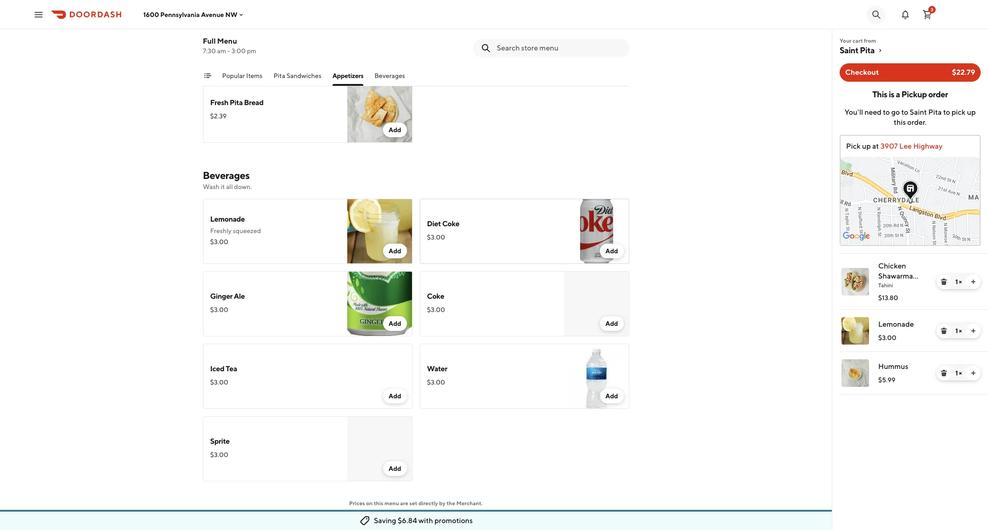 Task type: locate. For each thing, give the bounding box(es) containing it.
up left at
[[862, 142, 871, 151]]

1 vertical spatial hummus
[[879, 363, 909, 371]]

to right go
[[902, 108, 909, 117]]

diet coke
[[427, 220, 460, 228]]

0 vertical spatial add one to cart image
[[970, 278, 977, 286]]

highway
[[914, 142, 943, 151]]

at
[[873, 142, 879, 151]]

$3.00 for coke
[[427, 306, 445, 314]]

pm
[[247, 47, 256, 55]]

lemon,
[[311, 29, 331, 36]]

1 vertical spatial beverages
[[203, 170, 250, 181]]

garlic.
[[223, 38, 240, 45]]

0 vertical spatial $5.99
[[210, 49, 227, 57]]

pita down order
[[929, 108, 942, 117]]

$22.79
[[952, 68, 976, 77]]

1 vertical spatial prices
[[356, 515, 372, 522]]

and
[[210, 38, 221, 45], [427, 38, 438, 45], [446, 515, 456, 522]]

chicken
[[879, 262, 906, 271]]

pita down from at the top right of page
[[860, 45, 875, 55]]

1
[[956, 278, 958, 286], [956, 328, 958, 335], [956, 370, 958, 377]]

1 vertical spatial remove item from cart image
[[941, 370, 948, 377]]

hummus for hummus classic chickpea puree with tahini, lemon, and garlic. $5.99
[[210, 17, 240, 25]]

3907
[[881, 142, 898, 151]]

with right puree
[[278, 29, 291, 36]]

1 vertical spatial hummus image
[[842, 360, 869, 387]]

to left pick
[[944, 108, 950, 117]]

list
[[833, 254, 988, 395]]

bread
[[244, 98, 264, 107]]

hummus inside hummus classic chickpea puree with tahini, lemon, and garlic. $5.99
[[210, 17, 240, 25]]

0 vertical spatial 1
[[956, 278, 958, 286]]

2 1 × from the top
[[956, 328, 962, 335]]

1 for lemonade
[[956, 328, 958, 335]]

0 vertical spatial this
[[894, 118, 906, 127]]

diet coke image
[[564, 199, 629, 264]]

beverages up all
[[203, 170, 250, 181]]

beverages right appetizers
[[375, 72, 405, 79]]

1 horizontal spatial and
[[427, 38, 438, 45]]

1 × for hummus
[[956, 370, 962, 377]]

1 vertical spatial this
[[374, 500, 383, 507]]

pita up the $13.80 in the right of the page
[[879, 282, 892, 291]]

0 horizontal spatial lemonade image
[[347, 199, 412, 264]]

up right pick
[[967, 108, 976, 117]]

0 horizontal spatial lemonade
[[210, 215, 245, 224]]

saint down your
[[840, 45, 859, 55]]

1 vertical spatial $5.99
[[879, 377, 896, 384]]

0 vertical spatial beverages
[[375, 72, 405, 79]]

2 vertical spatial 1
[[956, 370, 958, 377]]

2 1 from the top
[[956, 328, 958, 335]]

1 vertical spatial saint
[[910, 108, 927, 117]]

2 add one to cart image from the top
[[970, 328, 977, 335]]

cart
[[853, 37, 863, 44]]

lemonade image
[[347, 199, 412, 264], [842, 318, 869, 345]]

and down the
[[446, 515, 456, 522]]

and down cucumber
[[427, 38, 438, 45]]

0 vertical spatial remove item from cart image
[[941, 278, 948, 286]]

this is a pickup order
[[873, 90, 948, 99]]

prices may differ between delivery and pickup.
[[356, 515, 476, 522]]

with inside hummus classic chickpea puree with tahini, lemon, and garlic. $5.99
[[278, 29, 291, 36]]

2 vertical spatial ×
[[959, 370, 962, 377]]

1 vertical spatial ×
[[959, 328, 962, 335]]

lemonade down the $13.80 in the right of the page
[[879, 320, 914, 329]]

1 remove item from cart image from the top
[[941, 278, 948, 286]]

full
[[203, 37, 216, 45]]

1 horizontal spatial hummus image
[[842, 360, 869, 387]]

ale
[[234, 292, 245, 301]]

0 horizontal spatial hummus
[[210, 17, 240, 25]]

fresh pita bread image
[[347, 78, 412, 143]]

ginger ale image
[[347, 272, 412, 337]]

prices on this menu are set directly by the merchant .
[[349, 500, 483, 507]]

×
[[959, 278, 962, 286], [959, 328, 962, 335], [959, 370, 962, 377]]

to left go
[[883, 108, 890, 117]]

the
[[447, 500, 455, 507]]

saint up order.
[[910, 108, 927, 117]]

1 1 × from the top
[[956, 278, 962, 286]]

1 vertical spatial lemonade image
[[842, 318, 869, 345]]

0 horizontal spatial saint
[[840, 45, 859, 55]]

1 horizontal spatial this
[[894, 118, 906, 127]]

1 horizontal spatial to
[[902, 108, 909, 117]]

a
[[896, 90, 900, 99]]

× for chicken shawarma pita
[[959, 278, 962, 286]]

1 ×
[[956, 278, 962, 286], [956, 328, 962, 335], [956, 370, 962, 377]]

lee
[[900, 142, 912, 151]]

1 vertical spatial lemonade
[[879, 320, 914, 329]]

remove item from cart image
[[941, 278, 948, 286], [941, 370, 948, 377]]

add for coke
[[606, 320, 618, 328]]

1 horizontal spatial hummus
[[879, 363, 909, 371]]

chicken shawarma pita image
[[842, 268, 869, 296]]

popular items button
[[222, 71, 263, 86]]

lemonade inside lemonade freshly squeezed $3.00
[[210, 215, 245, 224]]

and inside hummus classic chickpea puree with tahini, lemon, and garlic. $5.99
[[210, 38, 221, 45]]

1 vertical spatial 1
[[956, 328, 958, 335]]

0 horizontal spatial with
[[278, 29, 291, 36]]

0 vertical spatial hummus
[[210, 17, 240, 25]]

beverages inside beverages wash it all down.
[[203, 170, 250, 181]]

beverages for beverages wash it all down.
[[203, 170, 250, 181]]

lemonade up freshly
[[210, 215, 245, 224]]

ginger ale
[[210, 292, 245, 301]]

differ
[[385, 515, 399, 522]]

0 horizontal spatial hummus image
[[347, 5, 412, 70]]

0 vertical spatial saint
[[840, 45, 859, 55]]

1 1 from the top
[[956, 278, 958, 286]]

all
[[226, 183, 233, 191]]

$5.99
[[210, 49, 227, 57], [879, 377, 896, 384]]

with down directly
[[419, 517, 433, 526]]

lemon.
[[439, 38, 459, 45]]

1 for chicken shawarma pita
[[956, 278, 958, 286]]

3 × from the top
[[959, 370, 962, 377]]

3
[[931, 7, 934, 12]]

pita inside you'll need to go to saint pita to pick up this order.
[[929, 108, 942, 117]]

2 horizontal spatial with
[[499, 29, 512, 36]]

lemonade inside list
[[879, 320, 914, 329]]

2 vertical spatial 1 ×
[[956, 370, 962, 377]]

tzatziki image
[[564, 5, 629, 70]]

prices left the may
[[356, 515, 372, 522]]

with
[[278, 29, 291, 36], [499, 29, 512, 36], [419, 517, 433, 526]]

0 horizontal spatial to
[[883, 108, 890, 117]]

add one to cart image for chicken shawarma pita
[[970, 278, 977, 286]]

add
[[606, 54, 618, 61], [389, 126, 401, 134], [389, 248, 401, 255], [606, 248, 618, 255], [389, 320, 401, 328], [606, 320, 618, 328], [389, 393, 401, 400], [606, 393, 618, 400], [389, 465, 401, 473]]

1 horizontal spatial lemonade
[[879, 320, 914, 329]]

pita
[[860, 45, 875, 55], [274, 72, 285, 79], [230, 98, 243, 107], [929, 108, 942, 117], [879, 282, 892, 291]]

sprite
[[210, 437, 230, 446]]

squeezed
[[233, 227, 261, 235]]

pita left sandwiches
[[274, 72, 285, 79]]

saint inside you'll need to go to saint pita to pick up this order.
[[910, 108, 927, 117]]

yogurt
[[459, 29, 479, 36]]

.
[[482, 500, 483, 507]]

prices
[[349, 500, 365, 507], [356, 515, 372, 522]]

1 vertical spatial 1 ×
[[956, 328, 962, 335]]

beverages wash it all down.
[[203, 170, 252, 191]]

water
[[427, 365, 447, 374]]

your
[[840, 37, 852, 44]]

× for hummus
[[959, 370, 962, 377]]

and down "classic"
[[210, 38, 221, 45]]

am
[[217, 47, 226, 55]]

lemonade for lemonade freshly squeezed $3.00
[[210, 215, 245, 224]]

this inside you'll need to go to saint pita to pick up this order.
[[894, 118, 906, 127]]

2 horizontal spatial to
[[944, 108, 950, 117]]

1 × for lemonade
[[956, 328, 962, 335]]

0 horizontal spatial beverages
[[203, 170, 250, 181]]

1 horizontal spatial up
[[967, 108, 976, 117]]

hummus
[[210, 17, 240, 25], [879, 363, 909, 371]]

$3.00
[[427, 234, 445, 241], [210, 238, 228, 246], [210, 306, 228, 314], [427, 306, 445, 314], [879, 335, 897, 342], [210, 379, 228, 386], [427, 379, 445, 386], [210, 452, 228, 459]]

coke
[[442, 220, 460, 228], [427, 292, 444, 301]]

1 horizontal spatial saint
[[910, 108, 927, 117]]

add one to cart image
[[970, 278, 977, 286], [970, 328, 977, 335]]

2 × from the top
[[959, 328, 962, 335]]

2 to from the left
[[902, 108, 909, 117]]

$5.99 inside list
[[879, 377, 896, 384]]

this right "on"
[[374, 500, 383, 507]]

0 vertical spatial 1 ×
[[956, 278, 962, 286]]

3 button
[[919, 5, 937, 24]]

hummus image
[[347, 5, 412, 70], [842, 360, 869, 387]]

order
[[929, 90, 948, 99]]

with left mint,
[[499, 29, 512, 36]]

up
[[967, 108, 976, 117], [862, 142, 871, 151]]

3 1 × from the top
[[956, 370, 962, 377]]

3 1 from the top
[[956, 370, 958, 377]]

saving
[[374, 517, 396, 526]]

notification bell image
[[900, 9, 911, 20]]

pita inside chicken shawarma pita
[[879, 282, 892, 291]]

0 vertical spatial up
[[967, 108, 976, 117]]

remove item from cart image for hummus
[[941, 370, 948, 377]]

0 horizontal spatial up
[[862, 142, 871, 151]]

0 horizontal spatial and
[[210, 38, 221, 45]]

pita inside button
[[274, 72, 285, 79]]

0 vertical spatial prices
[[349, 500, 365, 507]]

0 vertical spatial lemonade
[[210, 215, 245, 224]]

menu
[[385, 500, 399, 507]]

cucumber yogurt mixed with mint, garlic, and lemon.
[[427, 29, 547, 45]]

1 vertical spatial add one to cart image
[[970, 328, 977, 335]]

$3.00 for iced tea
[[210, 379, 228, 386]]

7:30
[[203, 47, 216, 55]]

0 horizontal spatial $5.99
[[210, 49, 227, 57]]

powered by google image
[[843, 232, 870, 241]]

1 × from the top
[[959, 278, 962, 286]]

this down go
[[894, 118, 906, 127]]

pick
[[952, 108, 966, 117]]

prices left "on"
[[349, 500, 365, 507]]

× for lemonade
[[959, 328, 962, 335]]

pennsylvania
[[160, 11, 200, 18]]

1 add one to cart image from the top
[[970, 278, 977, 286]]

add button for coke
[[600, 317, 624, 331]]

2 remove item from cart image from the top
[[941, 370, 948, 377]]

chickpea
[[232, 29, 258, 36]]

from
[[864, 37, 876, 44]]

items
[[246, 72, 263, 79]]

0 vertical spatial ×
[[959, 278, 962, 286]]

1 horizontal spatial $5.99
[[879, 377, 896, 384]]

1 horizontal spatial beverages
[[375, 72, 405, 79]]



Task type: describe. For each thing, give the bounding box(es) containing it.
open menu image
[[33, 9, 44, 20]]

beverages for beverages
[[375, 72, 405, 79]]

3:00
[[231, 47, 246, 55]]

$5.99 inside hummus classic chickpea puree with tahini, lemon, and garlic. $5.99
[[210, 49, 227, 57]]

1 × for chicken shawarma pita
[[956, 278, 962, 286]]

mixed
[[480, 29, 498, 36]]

remove item from cart image
[[941, 328, 948, 335]]

on
[[366, 500, 373, 507]]

avenue
[[201, 11, 224, 18]]

your cart from
[[840, 37, 876, 44]]

saint pita
[[840, 45, 875, 55]]

garlic,
[[529, 29, 547, 36]]

1 vertical spatial coke
[[427, 292, 444, 301]]

appetizers
[[333, 72, 364, 79]]

pickup
[[902, 90, 927, 99]]

shawarma
[[879, 272, 913, 281]]

list containing chicken shawarma pita
[[833, 254, 988, 395]]

pick up at 3907 lee highway
[[846, 142, 943, 151]]

remove item from cart image for chicken shawarma pita
[[941, 278, 948, 286]]

1 to from the left
[[883, 108, 890, 117]]

tea
[[226, 365, 237, 374]]

3 items, open order cart image
[[922, 9, 933, 20]]

1 horizontal spatial lemonade image
[[842, 318, 869, 345]]

and inside cucumber yogurt mixed with mint, garlic, and lemon.
[[427, 38, 438, 45]]

add button for diet coke
[[600, 244, 624, 259]]

beverages button
[[375, 71, 405, 86]]

1600
[[143, 11, 159, 18]]

hummus image inside list
[[842, 360, 869, 387]]

map region
[[733, 51, 988, 286]]

saving $6.84 with promotions
[[374, 517, 473, 526]]

delivery
[[424, 515, 445, 522]]

add for fresh pita bread
[[389, 126, 401, 134]]

popular items
[[222, 72, 263, 79]]

$2.39
[[210, 113, 227, 120]]

hummus for hummus
[[879, 363, 909, 371]]

menu
[[217, 37, 237, 45]]

$3.00 for diet coke
[[427, 234, 445, 241]]

full menu 7:30 am - 3:00 pm
[[203, 37, 256, 55]]

1 vertical spatial up
[[862, 142, 871, 151]]

show menu categories image
[[204, 72, 211, 79]]

tahini
[[879, 282, 894, 289]]

add for sprite
[[389, 465, 401, 473]]

are
[[400, 500, 408, 507]]

1 for hummus
[[956, 370, 958, 377]]

$3.00 for ginger ale
[[210, 306, 228, 314]]

nw
[[225, 11, 237, 18]]

go
[[892, 108, 900, 117]]

add one to cart image
[[970, 370, 977, 377]]

Item Search search field
[[497, 43, 622, 53]]

add for ginger ale
[[389, 320, 401, 328]]

0 horizontal spatial this
[[374, 500, 383, 507]]

this
[[873, 90, 888, 99]]

$3.00 for water
[[427, 379, 445, 386]]

$13.80
[[879, 295, 898, 302]]

pita right the fresh at the left
[[230, 98, 243, 107]]

wash
[[203, 183, 220, 191]]

pita sandwiches
[[274, 72, 322, 79]]

pickup.
[[457, 515, 476, 522]]

3907 lee highway link
[[879, 142, 943, 151]]

tahini,
[[292, 29, 310, 36]]

down.
[[234, 183, 252, 191]]

pita sandwiches button
[[274, 71, 322, 86]]

1600 pennsylvania avenue nw button
[[143, 11, 245, 18]]

prices for prices on this menu are set directly by the merchant .
[[349, 500, 365, 507]]

promotions
[[435, 517, 473, 526]]

1 horizontal spatial with
[[419, 517, 433, 526]]

it
[[221, 183, 225, 191]]

freshly
[[210, 227, 232, 235]]

add button for ginger ale
[[383, 317, 407, 331]]

up inside you'll need to go to saint pita to pick up this order.
[[967, 108, 976, 117]]

chicken shawarma pita
[[879, 262, 913, 291]]

add button for water
[[600, 389, 624, 404]]

add button for fresh pita bread
[[383, 123, 407, 137]]

is
[[889, 90, 895, 99]]

iced
[[210, 365, 224, 374]]

set
[[410, 500, 417, 507]]

diet
[[427, 220, 441, 228]]

add one to cart image for lemonade
[[970, 328, 977, 335]]

3 to from the left
[[944, 108, 950, 117]]

add for water
[[606, 393, 618, 400]]

$3.00 inside lemonade freshly squeezed $3.00
[[210, 238, 228, 246]]

0 vertical spatial hummus image
[[347, 5, 412, 70]]

directly
[[419, 500, 438, 507]]

add for diet coke
[[606, 248, 618, 255]]

0 vertical spatial coke
[[442, 220, 460, 228]]

by
[[439, 500, 446, 507]]

lemonade for lemonade
[[879, 320, 914, 329]]

may
[[373, 515, 384, 522]]

ginger
[[210, 292, 233, 301]]

puree
[[260, 29, 277, 36]]

saint pita link
[[840, 45, 981, 56]]

$3.00 for lemonade
[[879, 335, 897, 342]]

iced tea
[[210, 365, 237, 374]]

$6.84
[[398, 517, 417, 526]]

you'll
[[845, 108, 863, 117]]

with inside cucumber yogurt mixed with mint, garlic, and lemon.
[[499, 29, 512, 36]]

-
[[227, 47, 230, 55]]

classic
[[210, 29, 231, 36]]

add button for sprite
[[383, 462, 407, 476]]

water image
[[564, 344, 629, 409]]

checkout
[[845, 68, 879, 77]]

fresh
[[210, 98, 228, 107]]

fresh pita bread
[[210, 98, 264, 107]]

merchant
[[457, 500, 482, 507]]

lemonade freshly squeezed $3.00
[[210, 215, 261, 246]]

mint,
[[513, 29, 528, 36]]

you'll need to go to saint pita to pick up this order.
[[845, 108, 976, 127]]

prices for prices may differ between delivery and pickup.
[[356, 515, 372, 522]]

cucumber
[[427, 29, 458, 36]]

need
[[865, 108, 882, 117]]

0 vertical spatial lemonade image
[[347, 199, 412, 264]]

1600 pennsylvania avenue nw
[[143, 11, 237, 18]]

2 horizontal spatial and
[[446, 515, 456, 522]]

$3.00 for sprite
[[210, 452, 228, 459]]

pick
[[846, 142, 861, 151]]

order.
[[908, 118, 927, 127]]



Task type: vqa. For each thing, say whether or not it's contained in the screenshot.
DashPass for Work
no



